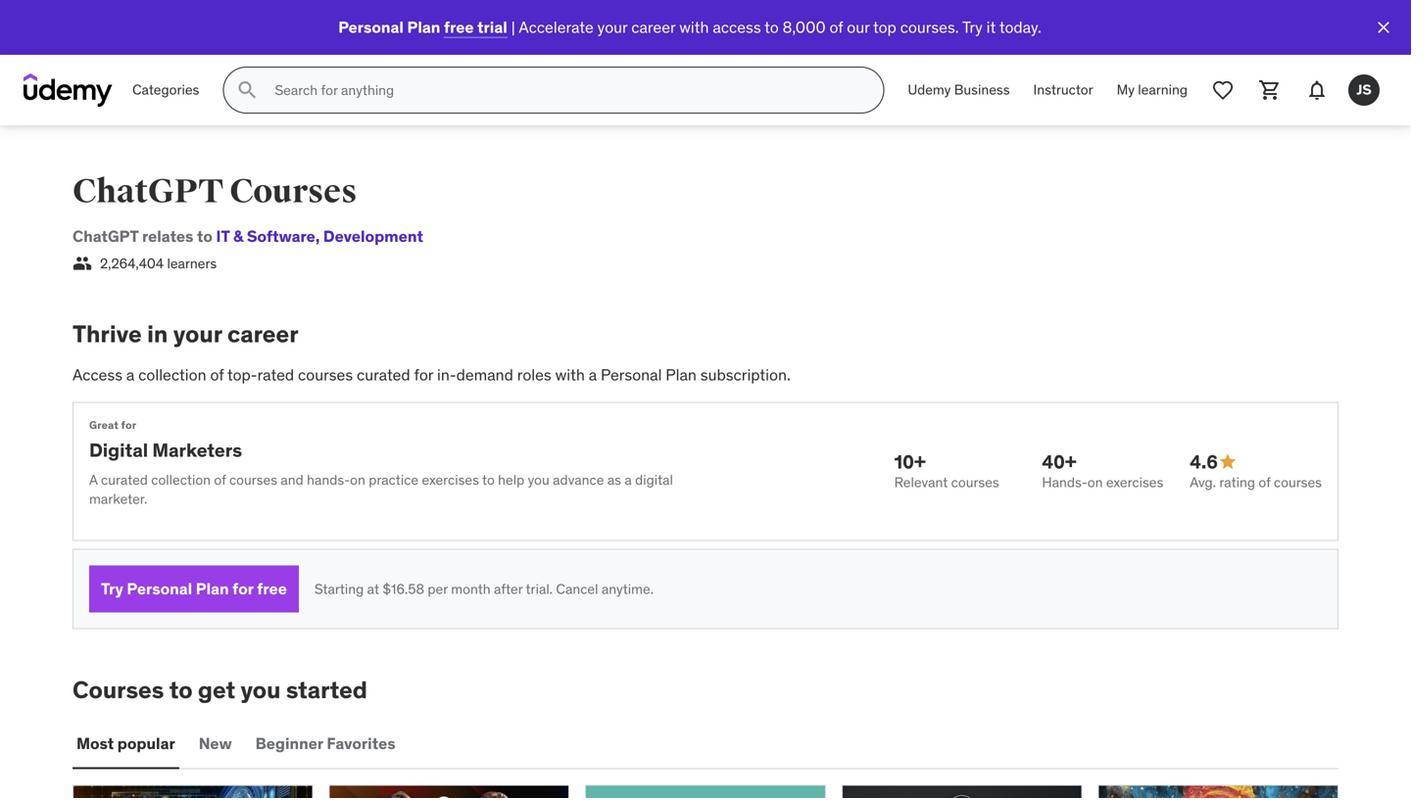 Task type: describe. For each thing, give the bounding box(es) containing it.
my learning
[[1117, 81, 1188, 99]]

thrive in your career
[[73, 320, 299, 349]]

try inside thrive in your career "element"
[[101, 579, 123, 599]]

categories button
[[121, 67, 211, 114]]

beginner favorites
[[255, 734, 396, 754]]

|
[[511, 17, 515, 37]]

popular
[[117, 734, 175, 754]]

career inside thrive in your career "element"
[[227, 320, 299, 349]]

you inside great for digital marketers a curated collection of courses and hands-on practice exercises to help you advance as a digital marketer.
[[528, 471, 550, 489]]

hands-
[[307, 471, 350, 489]]

it
[[986, 17, 996, 37]]

access
[[713, 17, 761, 37]]

cancel
[[556, 580, 598, 598]]

exercises inside great for digital marketers a curated collection of courses and hands-on practice exercises to help you advance as a digital marketer.
[[422, 471, 479, 489]]

it & software link
[[216, 226, 315, 246]]

close image
[[1374, 18, 1393, 37]]

beginner favorites button
[[251, 721, 399, 768]]

at
[[367, 580, 379, 598]]

and
[[281, 471, 304, 489]]

of left top- at the left
[[210, 365, 224, 385]]

to left get
[[169, 676, 193, 705]]

starting
[[314, 580, 364, 598]]

courses inside great for digital marketers a curated collection of courses and hands-on practice exercises to help you advance as a digital marketer.
[[229, 471, 277, 489]]

our
[[847, 17, 870, 37]]

chatgpt for chatgpt courses
[[73, 171, 223, 212]]

0 horizontal spatial a
[[126, 365, 135, 385]]

my
[[1117, 81, 1135, 99]]

marketer.
[[89, 491, 147, 508]]

top-
[[227, 365, 257, 385]]

Search for anything text field
[[271, 73, 860, 107]]

1 vertical spatial courses
[[73, 676, 164, 705]]

2 horizontal spatial plan
[[666, 365, 697, 385]]

plan inside try personal plan for free link
[[196, 579, 229, 599]]

anytime.
[[602, 580, 654, 598]]

in
[[147, 320, 168, 349]]

subscription.
[[700, 365, 791, 385]]

of inside great for digital marketers a curated collection of courses and hands-on practice exercises to help you advance as a digital marketer.
[[214, 471, 226, 489]]

instructor link
[[1022, 67, 1105, 114]]

thrive
[[73, 320, 142, 349]]

courses right "rated" at left
[[298, 365, 353, 385]]

a
[[89, 471, 98, 489]]

personal inside try personal plan for free link
[[127, 579, 192, 599]]

1 vertical spatial you
[[241, 676, 281, 705]]

to left '8,000'
[[765, 17, 779, 37]]

0 vertical spatial your
[[597, 17, 628, 37]]

learning
[[1138, 81, 1188, 99]]

courses.
[[900, 17, 959, 37]]

4.6
[[1190, 450, 1218, 474]]

rating
[[1219, 474, 1255, 492]]

thrive in your career element
[[73, 320, 1339, 630]]

development link
[[315, 226, 423, 246]]

help
[[498, 471, 524, 489]]

1 vertical spatial personal
[[601, 365, 662, 385]]

to left it
[[197, 226, 213, 246]]

relates
[[142, 226, 193, 246]]

on inside 40+ hands-on exercises
[[1088, 474, 1103, 492]]

2,264,404 learners
[[100, 255, 217, 272]]

0 vertical spatial with
[[679, 17, 709, 37]]

advance
[[553, 471, 604, 489]]

roles
[[517, 365, 551, 385]]

new
[[199, 734, 232, 754]]

1 horizontal spatial courses
[[229, 171, 357, 212]]

free trial link
[[444, 17, 507, 37]]

digital
[[635, 471, 673, 489]]

a inside great for digital marketers a curated collection of courses and hands-on practice exercises to help you advance as a digital marketer.
[[625, 471, 632, 489]]

avg. rating of courses
[[1190, 474, 1322, 492]]

accelerate
[[519, 17, 594, 37]]

0 vertical spatial collection
[[138, 365, 206, 385]]

try personal plan for free
[[101, 579, 287, 599]]

chatgpt courses
[[73, 171, 357, 212]]

&
[[233, 226, 243, 246]]

digital
[[89, 439, 148, 462]]

10+
[[894, 450, 926, 474]]

40+
[[1042, 450, 1077, 474]]

started
[[286, 676, 367, 705]]

courses inside 10+ relevant courses
[[951, 474, 999, 492]]

learners
[[167, 255, 217, 272]]

small image
[[73, 254, 92, 274]]

starting at $16.58 per month after trial. cancel anytime.
[[314, 580, 654, 598]]

your inside "element"
[[173, 320, 222, 349]]

software
[[247, 226, 315, 246]]

1 horizontal spatial a
[[589, 365, 597, 385]]

$16.58
[[383, 580, 424, 598]]



Task type: vqa. For each thing, say whether or not it's contained in the screenshot.
Zero at the top of page
no



Task type: locate. For each thing, give the bounding box(es) containing it.
of
[[829, 17, 843, 37], [210, 365, 224, 385], [214, 471, 226, 489], [1259, 474, 1271, 492]]

1 vertical spatial for
[[121, 418, 137, 432]]

most popular
[[76, 734, 175, 754]]

courses to get you started
[[73, 676, 367, 705]]

js
[[1357, 81, 1372, 99]]

0 horizontal spatial plan
[[196, 579, 229, 599]]

digital marketers link
[[89, 439, 242, 462]]

collection down digital marketers link
[[151, 471, 211, 489]]

exercises left avg.
[[1106, 474, 1164, 492]]

1 horizontal spatial for
[[232, 579, 254, 599]]

1 horizontal spatial curated
[[357, 365, 410, 385]]

1 horizontal spatial try
[[962, 17, 983, 37]]

0 vertical spatial try
[[962, 17, 983, 37]]

1 horizontal spatial career
[[631, 17, 676, 37]]

0 vertical spatial plan
[[407, 17, 440, 37]]

with right roles
[[555, 365, 585, 385]]

1 horizontal spatial with
[[679, 17, 709, 37]]

1 horizontal spatial exercises
[[1106, 474, 1164, 492]]

0 vertical spatial personal
[[338, 17, 404, 37]]

2 chatgpt from the top
[[73, 226, 139, 246]]

you right get
[[241, 676, 281, 705]]

of left our
[[829, 17, 843, 37]]

udemy business link
[[896, 67, 1022, 114]]

free left starting
[[257, 579, 287, 599]]

udemy image
[[24, 73, 113, 107]]

curated left in-
[[357, 365, 410, 385]]

try down marketer.
[[101, 579, 123, 599]]

relevant
[[894, 474, 948, 492]]

personal
[[338, 17, 404, 37], [601, 365, 662, 385], [127, 579, 192, 599]]

courses right "rating"
[[1274, 474, 1322, 492]]

career left access on the right
[[631, 17, 676, 37]]

access a collection of top-rated courses curated for in-demand roles with a personal plan subscription.
[[73, 365, 791, 385]]

hands-
[[1042, 474, 1088, 492]]

get
[[198, 676, 235, 705]]

courses right relevant
[[951, 474, 999, 492]]

0 vertical spatial you
[[528, 471, 550, 489]]

categories
[[132, 81, 199, 99]]

exercises right 'practice'
[[422, 471, 479, 489]]

0 horizontal spatial you
[[241, 676, 281, 705]]

0 horizontal spatial curated
[[101, 471, 148, 489]]

career
[[631, 17, 676, 37], [227, 320, 299, 349]]

0 vertical spatial free
[[444, 17, 474, 37]]

2 horizontal spatial for
[[414, 365, 433, 385]]

exercises
[[422, 471, 479, 489], [1106, 474, 1164, 492]]

courses up most popular
[[73, 676, 164, 705]]

with inside thrive in your career "element"
[[555, 365, 585, 385]]

1 horizontal spatial on
[[1088, 474, 1103, 492]]

1 vertical spatial curated
[[101, 471, 148, 489]]

0 vertical spatial courses
[[229, 171, 357, 212]]

collection down thrive in your career
[[138, 365, 206, 385]]

for left starting
[[232, 579, 254, 599]]

instructor
[[1033, 81, 1093, 99]]

after
[[494, 580, 523, 598]]

you right 'help'
[[528, 471, 550, 489]]

chatgpt
[[73, 171, 223, 212], [73, 226, 139, 246]]

for left in-
[[414, 365, 433, 385]]

free inside thrive in your career "element"
[[257, 579, 287, 599]]

0 horizontal spatial your
[[173, 320, 222, 349]]

courses up software
[[229, 171, 357, 212]]

0 horizontal spatial for
[[121, 418, 137, 432]]

with
[[679, 17, 709, 37], [555, 365, 585, 385]]

0 horizontal spatial on
[[350, 471, 365, 489]]

it
[[216, 226, 230, 246]]

shopping cart with 0 items image
[[1258, 78, 1282, 102]]

udemy
[[908, 81, 951, 99]]

notifications image
[[1305, 78, 1329, 102]]

to inside great for digital marketers a curated collection of courses and hands-on practice exercises to help you advance as a digital marketer.
[[482, 471, 495, 489]]

wishlist image
[[1211, 78, 1235, 102]]

collection
[[138, 365, 206, 385], [151, 471, 211, 489]]

submit search image
[[236, 78, 259, 102]]

8,000
[[783, 17, 826, 37]]

of right "rating"
[[1259, 474, 1271, 492]]

chatgpt up small image
[[73, 226, 139, 246]]

1 vertical spatial career
[[227, 320, 299, 349]]

access
[[73, 365, 123, 385]]

to
[[765, 17, 779, 37], [197, 226, 213, 246], [482, 471, 495, 489], [169, 676, 193, 705]]

rated
[[257, 365, 294, 385]]

0 vertical spatial career
[[631, 17, 676, 37]]

for inside great for digital marketers a curated collection of courses and hands-on practice exercises to help you advance as a digital marketer.
[[121, 418, 137, 432]]

small image
[[1218, 452, 1238, 472]]

1 horizontal spatial you
[[528, 471, 550, 489]]

1 horizontal spatial plan
[[407, 17, 440, 37]]

per
[[428, 580, 448, 598]]

trial.
[[526, 580, 553, 598]]

0 vertical spatial curated
[[357, 365, 410, 385]]

0 horizontal spatial career
[[227, 320, 299, 349]]

a right access
[[126, 365, 135, 385]]

free
[[444, 17, 474, 37], [257, 579, 287, 599]]

curated inside great for digital marketers a curated collection of courses and hands-on practice exercises to help you advance as a digital marketer.
[[101, 471, 148, 489]]

courses
[[298, 365, 353, 385], [229, 471, 277, 489], [951, 474, 999, 492], [1274, 474, 1322, 492]]

1 vertical spatial try
[[101, 579, 123, 599]]

1 vertical spatial your
[[173, 320, 222, 349]]

try
[[962, 17, 983, 37], [101, 579, 123, 599]]

try left it
[[962, 17, 983, 37]]

udemy business
[[908, 81, 1010, 99]]

js link
[[1341, 67, 1388, 114]]

0 horizontal spatial courses
[[73, 676, 164, 705]]

10+ relevant courses
[[894, 450, 999, 492]]

1 vertical spatial free
[[257, 579, 287, 599]]

0 horizontal spatial with
[[555, 365, 585, 385]]

1 vertical spatial chatgpt
[[73, 226, 139, 246]]

trial
[[477, 17, 507, 37]]

1 vertical spatial with
[[555, 365, 585, 385]]

avg.
[[1190, 474, 1216, 492]]

as
[[607, 471, 621, 489]]

new button
[[195, 721, 236, 768]]

demand
[[456, 365, 513, 385]]

2 vertical spatial plan
[[196, 579, 229, 599]]

2 horizontal spatial personal
[[601, 365, 662, 385]]

your right in on the top left
[[173, 320, 222, 349]]

curated up marketer.
[[101, 471, 148, 489]]

marketers
[[152, 439, 242, 462]]

for
[[414, 365, 433, 385], [121, 418, 137, 432], [232, 579, 254, 599]]

to left 'help'
[[482, 471, 495, 489]]

your
[[597, 17, 628, 37], [173, 320, 222, 349]]

collection inside great for digital marketers a curated collection of courses and hands-on practice exercises to help you advance as a digital marketer.
[[151, 471, 211, 489]]

0 horizontal spatial exercises
[[422, 471, 479, 489]]

development
[[323, 226, 423, 246]]

2 horizontal spatial a
[[625, 471, 632, 489]]

1 horizontal spatial free
[[444, 17, 474, 37]]

chatgpt for chatgpt relates to it & software development
[[73, 226, 139, 246]]

1 chatgpt from the top
[[73, 171, 223, 212]]

0 horizontal spatial personal
[[127, 579, 192, 599]]

a right as on the left of page
[[625, 471, 632, 489]]

beginner
[[255, 734, 323, 754]]

free left trial
[[444, 17, 474, 37]]

most
[[76, 734, 114, 754]]

great for digital marketers a curated collection of courses and hands-on practice exercises to help you advance as a digital marketer.
[[89, 418, 673, 508]]

favorites
[[327, 734, 396, 754]]

great
[[89, 418, 119, 432]]

curated
[[357, 365, 410, 385], [101, 471, 148, 489]]

1 horizontal spatial your
[[597, 17, 628, 37]]

business
[[954, 81, 1010, 99]]

of down marketers on the left of the page
[[214, 471, 226, 489]]

in-
[[437, 365, 456, 385]]

0 vertical spatial chatgpt
[[73, 171, 223, 212]]

chatgpt relates to it & software development
[[73, 226, 423, 246]]

1 horizontal spatial personal
[[338, 17, 404, 37]]

month
[[451, 580, 491, 598]]

2,264,404
[[100, 255, 164, 272]]

0 horizontal spatial free
[[257, 579, 287, 599]]

today.
[[999, 17, 1042, 37]]

plan
[[407, 17, 440, 37], [666, 365, 697, 385], [196, 579, 229, 599]]

2 vertical spatial for
[[232, 579, 254, 599]]

try personal plan for free link
[[89, 566, 299, 613]]

my learning link
[[1105, 67, 1199, 114]]

practice
[[369, 471, 419, 489]]

career up "rated" at left
[[227, 320, 299, 349]]

on inside great for digital marketers a curated collection of courses and hands-on practice exercises to help you advance as a digital marketer.
[[350, 471, 365, 489]]

courses left and
[[229, 471, 277, 489]]

40+ hands-on exercises
[[1042, 450, 1164, 492]]

most popular button
[[73, 721, 179, 768]]

top
[[873, 17, 896, 37]]

for right 'great'
[[121, 418, 137, 432]]

exercises inside 40+ hands-on exercises
[[1106, 474, 1164, 492]]

0 horizontal spatial try
[[101, 579, 123, 599]]

0 vertical spatial for
[[414, 365, 433, 385]]

personal plan free trial | accelerate your career with access to 8,000 of our top courses. try it today.
[[338, 17, 1042, 37]]

with left access on the right
[[679, 17, 709, 37]]

2 vertical spatial personal
[[127, 579, 192, 599]]

a right roles
[[589, 365, 597, 385]]

courses
[[229, 171, 357, 212], [73, 676, 164, 705]]

1 vertical spatial collection
[[151, 471, 211, 489]]

your right accelerate
[[597, 17, 628, 37]]

chatgpt up the relates
[[73, 171, 223, 212]]

1 vertical spatial plan
[[666, 365, 697, 385]]

a
[[126, 365, 135, 385], [589, 365, 597, 385], [625, 471, 632, 489]]



